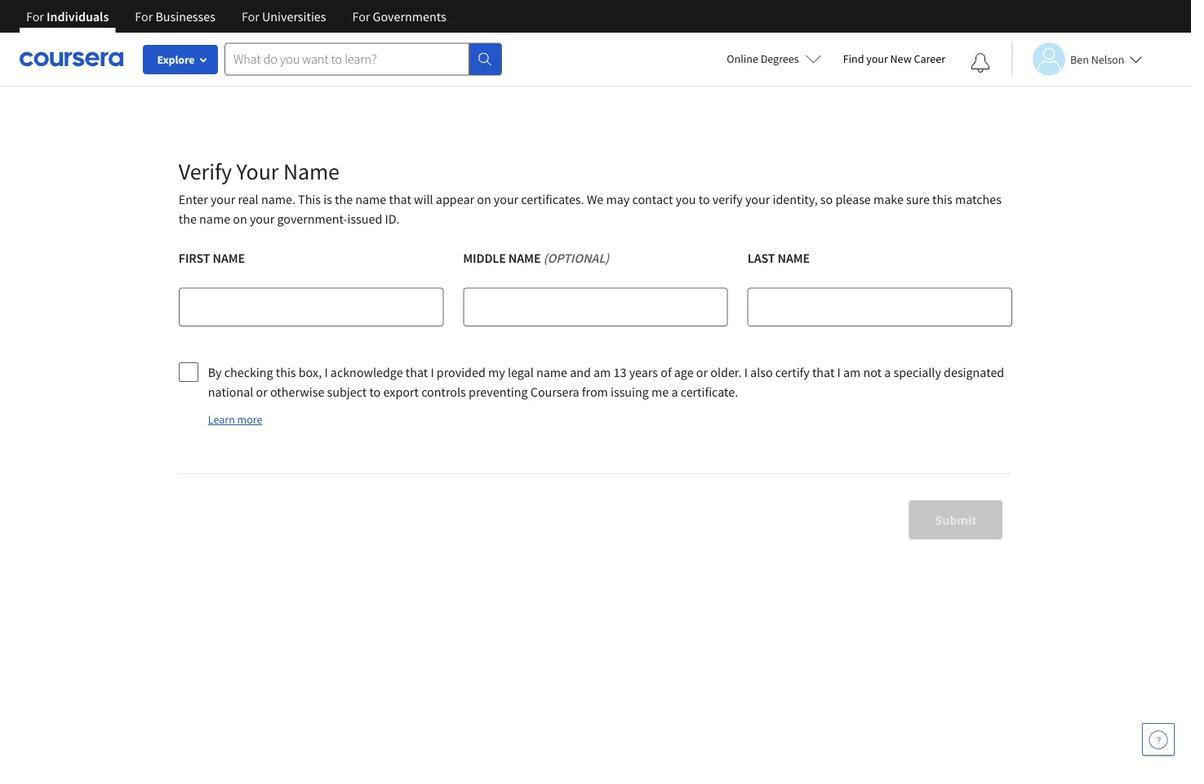 Task type: vqa. For each thing, say whether or not it's contained in the screenshot.
Shyam Balganesh icon
no



Task type: locate. For each thing, give the bounding box(es) containing it.
i
[[325, 364, 328, 381], [431, 364, 434, 381], [745, 364, 748, 381], [838, 364, 841, 381]]

i right box, on the left top
[[325, 364, 328, 381]]

(optional)
[[544, 250, 610, 266]]

0 vertical spatial name
[[356, 191, 387, 207]]

sure
[[907, 191, 930, 207]]

on right appear
[[477, 191, 491, 207]]

from
[[582, 384, 608, 400]]

to down acknowledge
[[370, 384, 381, 400]]

0 vertical spatial on
[[477, 191, 491, 207]]

i left also
[[745, 364, 748, 381]]

name up coursera at the left of page
[[537, 364, 568, 381]]

this
[[933, 191, 953, 207], [276, 364, 296, 381]]

a
[[885, 364, 891, 381], [672, 384, 678, 400]]

a right 'me'
[[672, 384, 678, 400]]

please
[[836, 191, 871, 207]]

not
[[864, 364, 882, 381]]

0 vertical spatial this
[[933, 191, 953, 207]]

1 horizontal spatial to
[[699, 191, 710, 207]]

i left not
[[838, 364, 841, 381]]

your left real
[[211, 191, 235, 207]]

help center image
[[1149, 730, 1169, 750]]

this
[[298, 191, 321, 207]]

subject
[[327, 384, 367, 400]]

a right not
[[885, 364, 891, 381]]

box,
[[299, 364, 322, 381]]

age
[[675, 364, 694, 381]]

3 name from the left
[[778, 250, 810, 266]]

or
[[697, 364, 708, 381], [256, 384, 268, 400]]

name right first
[[213, 250, 245, 266]]

1 horizontal spatial name
[[509, 250, 541, 266]]

name inside by checking this box, i acknowledge that i provided my legal name and am 13 years of age or older. i also certify that i am not a specially designated national or otherwise subject to export controls preventing coursera from issuing me a certificate.
[[537, 364, 568, 381]]

1 horizontal spatial on
[[477, 191, 491, 207]]

2 horizontal spatial name
[[778, 250, 810, 266]]

contact
[[633, 191, 674, 207]]

to right the you on the right of the page
[[699, 191, 710, 207]]

for businesses
[[135, 8, 216, 25]]

name up issued
[[356, 191, 387, 207]]

1 for from the left
[[26, 8, 44, 25]]

learn more
[[208, 413, 263, 427]]

me
[[652, 384, 669, 400]]

4 i from the left
[[838, 364, 841, 381]]

name
[[356, 191, 387, 207], [199, 211, 230, 227], [537, 364, 568, 381]]

the down enter
[[179, 211, 197, 227]]

is
[[324, 191, 332, 207]]

that up id.
[[389, 191, 412, 207]]

0 vertical spatial or
[[697, 364, 708, 381]]

find
[[844, 51, 865, 66]]

name down enter
[[199, 211, 230, 227]]

coursera image
[[20, 46, 123, 72]]

enter
[[179, 191, 208, 207]]

0 horizontal spatial this
[[276, 364, 296, 381]]

on down real
[[233, 211, 247, 227]]

1 vertical spatial to
[[370, 384, 381, 400]]

for left the individuals
[[26, 8, 44, 25]]

1 vertical spatial this
[[276, 364, 296, 381]]

issuing
[[611, 384, 649, 400]]

3 for from the left
[[242, 8, 260, 25]]

your
[[867, 51, 889, 66], [211, 191, 235, 207], [494, 191, 519, 207], [746, 191, 771, 207], [250, 211, 275, 227]]

1 vertical spatial name
[[199, 211, 230, 227]]

am left not
[[844, 364, 861, 381]]

2 name from the left
[[509, 250, 541, 266]]

businesses
[[156, 8, 216, 25]]

2 horizontal spatial name
[[537, 364, 568, 381]]

1 vertical spatial the
[[179, 211, 197, 227]]

for left businesses
[[135, 8, 153, 25]]

verify
[[179, 157, 232, 186]]

that inside verify your name enter your real name. this is the name that will appear on your certificates. we may contact you to verify your identity, so please make sure this matches the name on your government-issued id.
[[389, 191, 412, 207]]

government-
[[277, 211, 348, 227]]

for left universities in the top of the page
[[242, 8, 260, 25]]

4 for from the left
[[352, 8, 370, 25]]

am left 13
[[594, 364, 611, 381]]

1 name from the left
[[213, 250, 245, 266]]

we
[[587, 191, 604, 207]]

0 vertical spatial to
[[699, 191, 710, 207]]

0 horizontal spatial or
[[256, 384, 268, 400]]

checking
[[224, 364, 273, 381]]

specially
[[894, 364, 942, 381]]

to inside by checking this box, i acknowledge that i provided my legal name and am 13 years of age or older. i also certify that i am not a specially designated national or otherwise subject to export controls preventing coursera from issuing me a certificate.
[[370, 384, 381, 400]]

1 vertical spatial or
[[256, 384, 268, 400]]

your right find
[[867, 51, 889, 66]]

this right sure
[[933, 191, 953, 207]]

ben
[[1071, 52, 1090, 67]]

0 horizontal spatial a
[[672, 384, 678, 400]]

1 horizontal spatial the
[[335, 191, 353, 207]]

2 vertical spatial name
[[537, 364, 568, 381]]

0 vertical spatial a
[[885, 364, 891, 381]]

otherwise
[[270, 384, 325, 400]]

for up the what do you want to learn? text field
[[352, 8, 370, 25]]

am
[[594, 364, 611, 381], [844, 364, 861, 381]]

for for businesses
[[135, 8, 153, 25]]

on
[[477, 191, 491, 207], [233, 211, 247, 227]]

universities
[[262, 8, 326, 25]]

name right the "last"
[[778, 250, 810, 266]]

identity,
[[773, 191, 818, 207]]

learn
[[208, 413, 235, 427]]

1 horizontal spatial am
[[844, 364, 861, 381]]

2 for from the left
[[135, 8, 153, 25]]

2 am from the left
[[844, 364, 861, 381]]

id.
[[385, 211, 400, 227]]

this up the 'otherwise'
[[276, 364, 296, 381]]

0 horizontal spatial name
[[199, 211, 230, 227]]

submit
[[936, 512, 977, 529]]

1 i from the left
[[325, 364, 328, 381]]

i up controls
[[431, 364, 434, 381]]

name right the middle
[[509, 250, 541, 266]]

national
[[208, 384, 254, 400]]

the right the is
[[335, 191, 353, 207]]

or right age
[[697, 364, 708, 381]]

acknowledge
[[331, 364, 403, 381]]

or down checking
[[256, 384, 268, 400]]

1 am from the left
[[594, 364, 611, 381]]

years
[[630, 364, 658, 381]]

0 horizontal spatial name
[[213, 250, 245, 266]]

LAST NAME text field
[[748, 288, 1013, 327]]

13
[[614, 364, 627, 381]]

that
[[389, 191, 412, 207], [406, 364, 428, 381], [813, 364, 835, 381]]

export
[[384, 384, 419, 400]]

also
[[751, 364, 773, 381]]

0 horizontal spatial to
[[370, 384, 381, 400]]

to
[[699, 191, 710, 207], [370, 384, 381, 400]]

so
[[821, 191, 833, 207]]

1 horizontal spatial this
[[933, 191, 953, 207]]

submit button
[[909, 501, 1003, 540]]

MIDDLE NAME text field
[[463, 288, 728, 327]]

name
[[213, 250, 245, 266], [509, 250, 541, 266], [778, 250, 810, 266]]

0 horizontal spatial am
[[594, 364, 611, 381]]

None search field
[[225, 43, 502, 76]]

degrees
[[761, 51, 799, 66]]

this inside verify your name enter your real name. this is the name that will appear on your certificates. we may contact you to verify your identity, so please make sure this matches the name on your government-issued id.
[[933, 191, 953, 207]]

0 horizontal spatial on
[[233, 211, 247, 227]]

and
[[570, 364, 591, 381]]

controls
[[422, 384, 466, 400]]

your right verify
[[746, 191, 771, 207]]

for
[[26, 8, 44, 25], [135, 8, 153, 25], [242, 8, 260, 25], [352, 8, 370, 25]]

by
[[208, 364, 222, 381]]

online
[[727, 51, 759, 66]]



Task type: describe. For each thing, give the bounding box(es) containing it.
your
[[236, 157, 279, 186]]

that up "export"
[[406, 364, 428, 381]]

for governments
[[352, 8, 447, 25]]

appear
[[436, 191, 475, 207]]

show notifications image
[[971, 53, 991, 73]]

will
[[414, 191, 433, 207]]

my
[[488, 364, 505, 381]]

1 horizontal spatial or
[[697, 364, 708, 381]]

individuals
[[47, 8, 109, 25]]

verify
[[713, 191, 743, 207]]

explore button
[[143, 45, 218, 74]]

legal
[[508, 364, 534, 381]]

first
[[179, 250, 210, 266]]

online degrees button
[[714, 41, 835, 77]]

certificates.
[[521, 191, 585, 207]]

may
[[607, 191, 630, 207]]

make
[[874, 191, 904, 207]]

real
[[238, 191, 259, 207]]

older.
[[711, 364, 742, 381]]

of
[[661, 364, 672, 381]]

new
[[891, 51, 912, 66]]

banner navigation
[[13, 0, 460, 45]]

last name
[[748, 250, 810, 266]]

find your new career
[[844, 51, 946, 66]]

by checking this box, i acknowledge that i provided my legal name and am 13 years of age or older. i also certify that i am not a specially designated national or otherwise subject to export controls preventing coursera from issuing me a certificate.
[[208, 364, 1005, 400]]

for for individuals
[[26, 8, 44, 25]]

0 horizontal spatial the
[[179, 211, 197, 227]]

that right certify
[[813, 364, 835, 381]]

for for universities
[[242, 8, 260, 25]]

certificate.
[[681, 384, 739, 400]]

for for governments
[[352, 8, 370, 25]]

verify your name enter your real name. this is the name that will appear on your certificates. we may contact you to verify your identity, so please make sure this matches the name on your government-issued id.
[[179, 157, 1002, 227]]

issued
[[348, 211, 383, 227]]

online degrees
[[727, 51, 799, 66]]

last
[[748, 250, 776, 266]]

coursera
[[531, 384, 580, 400]]

2 i from the left
[[431, 364, 434, 381]]

0 vertical spatial the
[[335, 191, 353, 207]]

name
[[283, 157, 340, 186]]

more
[[237, 413, 263, 427]]

to inside verify your name enter your real name. this is the name that will appear on your certificates. we may contact you to verify your identity, so please make sure this matches the name on your government-issued id.
[[699, 191, 710, 207]]

you
[[676, 191, 696, 207]]

your left certificates. at the left top of the page
[[494, 191, 519, 207]]

learn more link
[[208, 413, 263, 427]]

first name
[[179, 250, 245, 266]]

preventing
[[469, 384, 528, 400]]

this inside by checking this box, i acknowledge that i provided my legal name and am 13 years of age or older. i also certify that i am not a specially designated national or otherwise subject to export controls preventing coursera from issuing me a certificate.
[[276, 364, 296, 381]]

name.
[[261, 191, 296, 207]]

1 vertical spatial on
[[233, 211, 247, 227]]

nelson
[[1092, 52, 1125, 67]]

What do you want to learn? text field
[[225, 43, 470, 76]]

middle
[[463, 250, 506, 266]]

ben nelson
[[1071, 52, 1125, 67]]

middle name (optional)
[[463, 250, 610, 266]]

3 i from the left
[[745, 364, 748, 381]]

name for first
[[213, 250, 245, 266]]

for individuals
[[26, 8, 109, 25]]

FIRST NAME text field
[[179, 288, 444, 327]]

career
[[914, 51, 946, 66]]

provided
[[437, 364, 486, 381]]

1 horizontal spatial a
[[885, 364, 891, 381]]

your down real
[[250, 211, 275, 227]]

name for middle
[[509, 250, 541, 266]]

matches
[[956, 191, 1002, 207]]

find your new career link
[[835, 49, 954, 69]]

certify
[[776, 364, 810, 381]]

your inside find your new career link
[[867, 51, 889, 66]]

governments
[[373, 8, 447, 25]]

explore
[[157, 52, 195, 67]]

designated
[[944, 364, 1005, 381]]

for universities
[[242, 8, 326, 25]]

ben nelson button
[[1012, 43, 1143, 76]]

1 vertical spatial a
[[672, 384, 678, 400]]

1 horizontal spatial name
[[356, 191, 387, 207]]

name for last
[[778, 250, 810, 266]]



